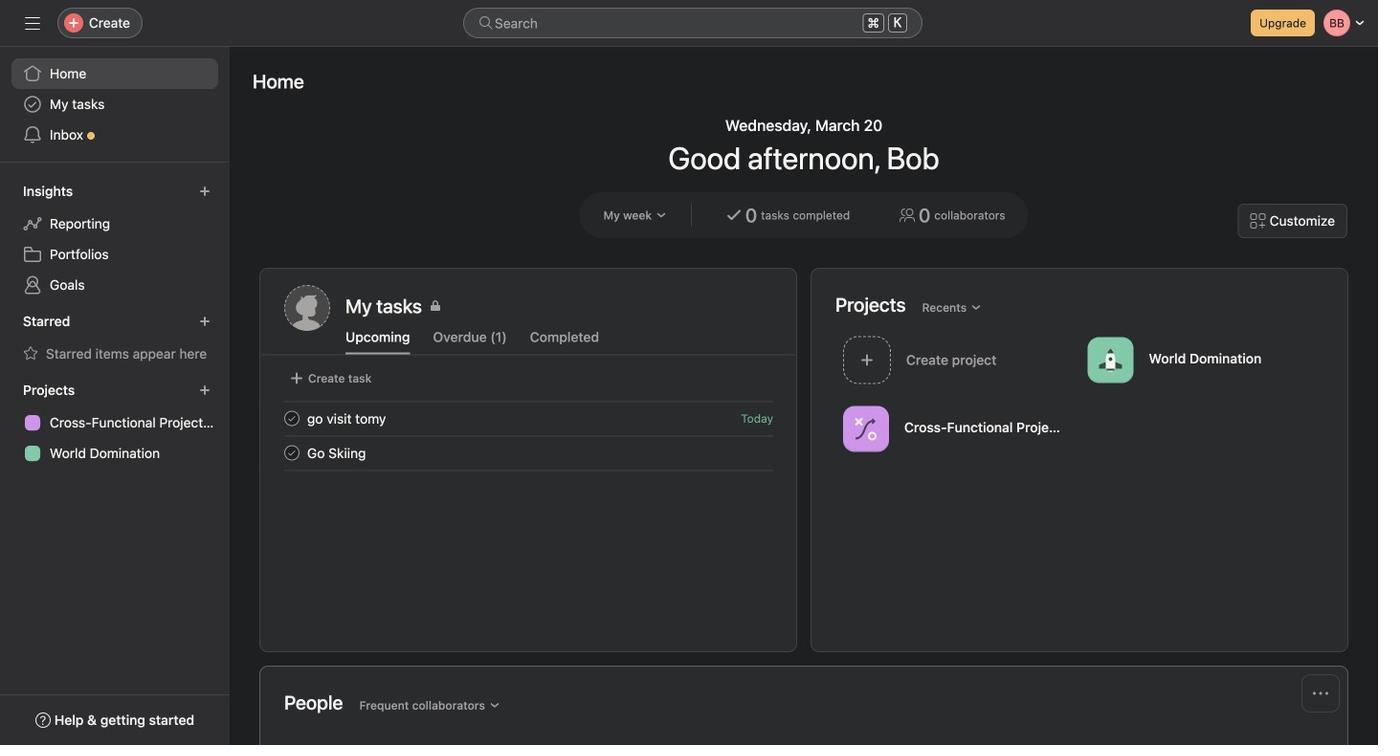 Task type: locate. For each thing, give the bounding box(es) containing it.
Search tasks, projects, and more text field
[[463, 8, 923, 38]]

add items to starred image
[[199, 316, 211, 327]]

new insights image
[[199, 186, 211, 197]]

projects element
[[0, 373, 230, 473]]

mark complete image
[[281, 442, 304, 465]]

list item
[[261, 402, 797, 436], [261, 436, 797, 471]]

Mark complete checkbox
[[281, 407, 304, 430]]

Mark complete checkbox
[[281, 442, 304, 465]]

None field
[[463, 8, 923, 38]]



Task type: vqa. For each thing, say whether or not it's contained in the screenshot.
first Mark complete checkbox from the top of the page
no



Task type: describe. For each thing, give the bounding box(es) containing it.
rocket image
[[1100, 349, 1123, 372]]

new project or portfolio image
[[199, 385, 211, 396]]

2 list item from the top
[[261, 436, 797, 471]]

line_and_symbols image
[[855, 418, 878, 441]]

global element
[[0, 47, 230, 162]]

insights element
[[0, 174, 230, 304]]

hide sidebar image
[[25, 15, 40, 31]]

starred element
[[0, 304, 230, 373]]

mark complete image
[[281, 407, 304, 430]]

add profile photo image
[[284, 285, 330, 331]]

1 list item from the top
[[261, 402, 797, 436]]



